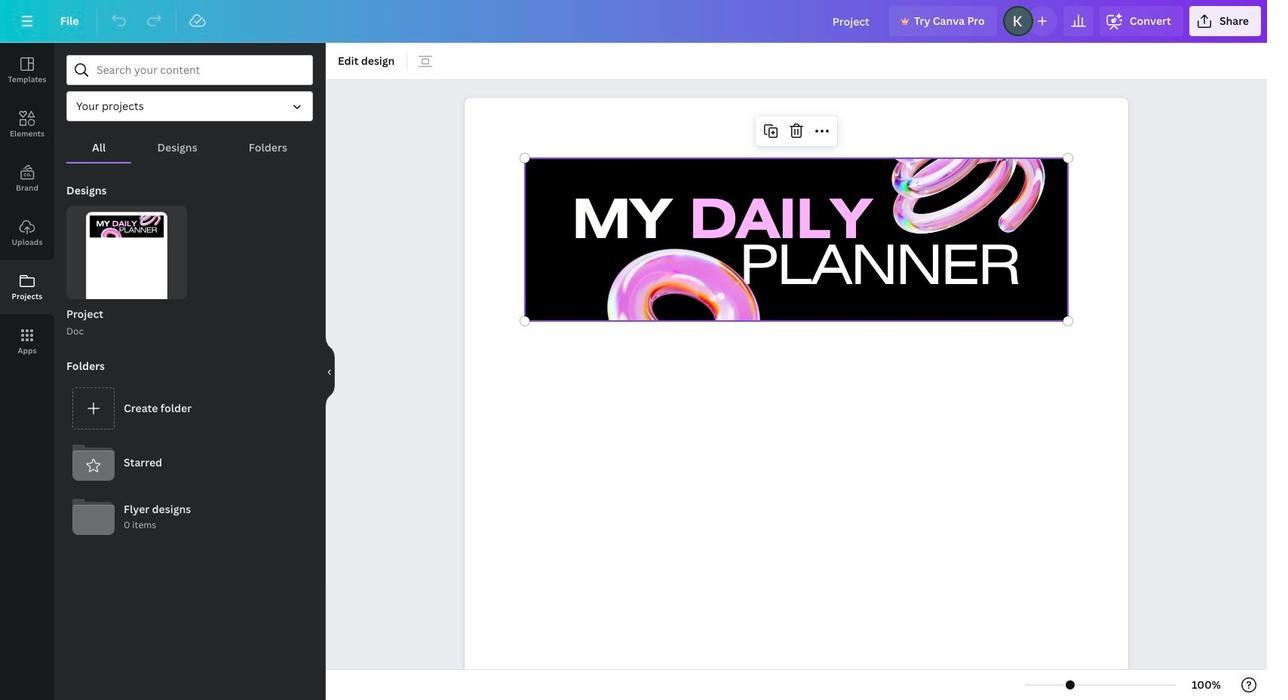 Task type: vqa. For each thing, say whether or not it's contained in the screenshot.
in inside the download your video clip in mp4 format, upload to youtube, or share it straight to different social media platforms.
no



Task type: describe. For each thing, give the bounding box(es) containing it.
main menu bar
[[0, 0, 1267, 43]]

hide image
[[325, 336, 335, 408]]

Select ownership filter button
[[66, 91, 313, 121]]

Zoom button
[[1182, 674, 1231, 698]]



Task type: locate. For each thing, give the bounding box(es) containing it.
group
[[66, 206, 187, 339], [66, 206, 187, 327]]

side panel tab list
[[0, 43, 54, 369]]

Design title text field
[[821, 6, 883, 36]]

None text field
[[465, 90, 1128, 701]]

Search your content search field
[[97, 56, 303, 84]]



